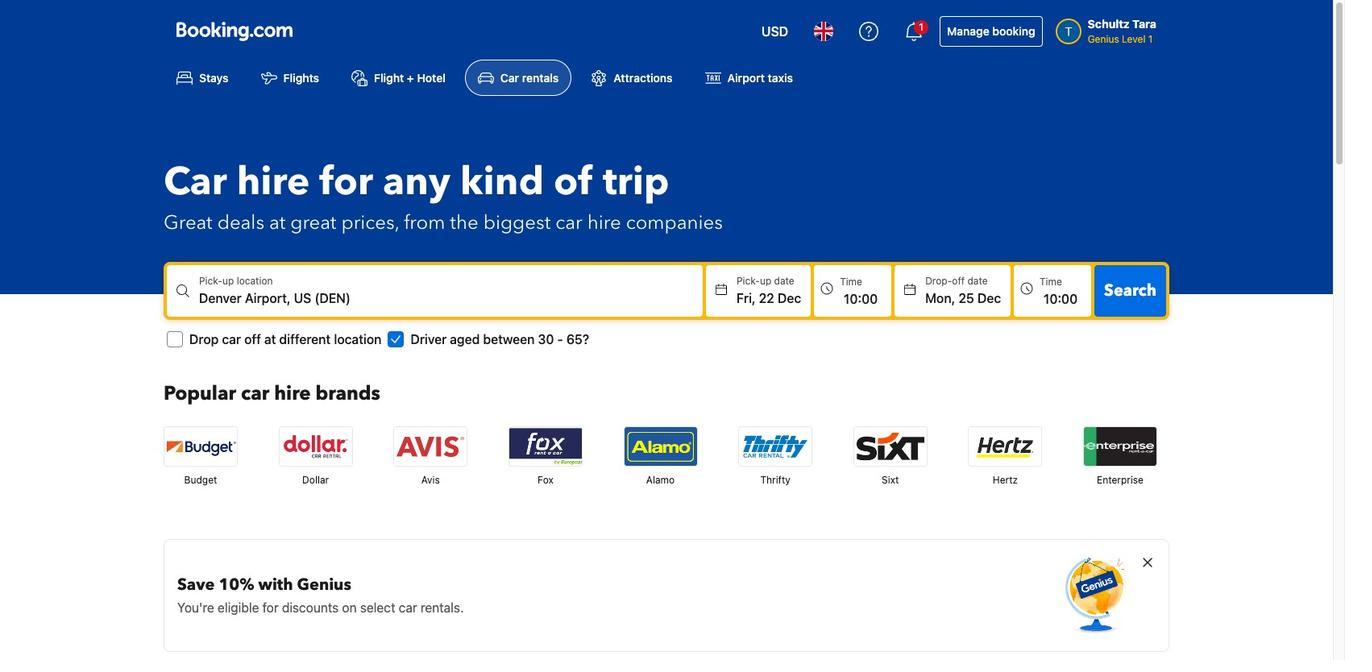 Task type: vqa. For each thing, say whether or not it's contained in the screenshot.
Hop-on, Hop-off, Open-bus Tour image
no



Task type: describe. For each thing, give the bounding box(es) containing it.
usd button
[[752, 12, 798, 51]]

10%
[[219, 574, 254, 596]]

tara
[[1133, 17, 1157, 31]]

65?
[[567, 332, 589, 347]]

attractions link
[[578, 60, 686, 96]]

genius inside schultz tara genius level 1
[[1088, 33, 1119, 45]]

flights link
[[248, 60, 332, 96]]

hertz
[[993, 474, 1018, 486]]

budget
[[184, 474, 217, 486]]

driver aged between 30 - 65?
[[411, 332, 589, 347]]

manage booking link
[[940, 16, 1043, 47]]

1 inside schultz tara genius level 1
[[1148, 33, 1153, 45]]

search
[[1104, 280, 1157, 302]]

1 inside button
[[919, 21, 924, 33]]

on
[[342, 601, 357, 615]]

enterprise logo image
[[1084, 427, 1157, 466]]

flight + hotel link
[[339, 60, 459, 96]]

off inside drop-off date mon, 25 dec
[[952, 275, 965, 287]]

up for pick-up location
[[222, 275, 234, 287]]

rentals.
[[421, 601, 464, 615]]

Pick-up location field
[[199, 289, 703, 308]]

airport taxis link
[[692, 60, 806, 96]]

aged
[[450, 332, 480, 347]]

25
[[959, 291, 974, 306]]

car right popular
[[241, 381, 269, 407]]

dollar logo image
[[279, 427, 352, 466]]

driver
[[411, 332, 447, 347]]

airport taxis
[[727, 71, 793, 85]]

companies
[[626, 210, 723, 236]]

biggest
[[483, 210, 551, 236]]

you're
[[177, 601, 214, 615]]

level
[[1122, 33, 1146, 45]]

stays
[[199, 71, 229, 85]]

alamo logo image
[[624, 427, 697, 466]]

pick- for pick-up date fri, 22 dec
[[737, 275, 760, 287]]

hotel
[[417, 71, 446, 85]]

save 10% with genius you're eligible for discounts on select car rentals.
[[177, 574, 464, 615]]

any
[[383, 156, 451, 209]]

discounts
[[282, 601, 339, 615]]

drop-
[[925, 275, 952, 287]]

flight
[[374, 71, 404, 85]]

date for 25
[[968, 275, 988, 287]]

pick-up location
[[199, 275, 273, 287]]

budget logo image
[[164, 427, 237, 466]]

1 vertical spatial hire
[[587, 210, 621, 236]]

stays link
[[164, 60, 241, 96]]

flight + hotel
[[374, 71, 446, 85]]

booking
[[992, 24, 1035, 38]]

from
[[404, 210, 445, 236]]

booking.com online hotel reservations image
[[177, 22, 293, 41]]

genius inside save 10% with genius you're eligible for discounts on select car rentals.
[[297, 574, 351, 596]]

with
[[258, 574, 293, 596]]

0 vertical spatial hire
[[237, 156, 310, 209]]

usd
[[762, 24, 788, 39]]

alamo
[[646, 474, 675, 486]]

for inside save 10% with genius you're eligible for discounts on select car rentals.
[[262, 601, 279, 615]]

for inside car hire for any kind of trip great deals at great prices, from the biggest car hire companies
[[319, 156, 373, 209]]

avis logo image
[[394, 427, 467, 466]]

car rentals link
[[465, 60, 572, 96]]

popular car hire brands
[[164, 381, 380, 407]]

save
[[177, 574, 215, 596]]

hertz logo image
[[969, 427, 1042, 466]]

pick-up date fri, 22 dec
[[737, 275, 801, 306]]



Task type: locate. For each thing, give the bounding box(es) containing it.
1 pick- from the left
[[199, 275, 222, 287]]

great
[[290, 210, 336, 236]]

1 down 'tara'
[[1148, 33, 1153, 45]]

attractions
[[614, 71, 673, 85]]

dollar
[[302, 474, 329, 486]]

car down of
[[556, 210, 583, 236]]

0 horizontal spatial off
[[244, 332, 261, 347]]

at left great
[[269, 210, 286, 236]]

1 horizontal spatial up
[[760, 275, 772, 287]]

deals
[[217, 210, 264, 236]]

drop car off at different location
[[189, 332, 382, 347]]

up up 22
[[760, 275, 772, 287]]

location down deals
[[237, 275, 273, 287]]

brands
[[316, 381, 380, 407]]

22
[[759, 291, 774, 306]]

for down with at the left of the page
[[262, 601, 279, 615]]

kind
[[460, 156, 544, 209]]

flights
[[283, 71, 319, 85]]

for up prices,
[[319, 156, 373, 209]]

popular
[[164, 381, 236, 407]]

dec for fri, 22 dec
[[778, 291, 801, 306]]

airport
[[727, 71, 765, 85]]

1 horizontal spatial genius
[[1088, 33, 1119, 45]]

car right drop
[[222, 332, 241, 347]]

fri,
[[737, 291, 756, 306]]

date
[[774, 275, 794, 287], [968, 275, 988, 287]]

0 vertical spatial off
[[952, 275, 965, 287]]

date inside drop-off date mon, 25 dec
[[968, 275, 988, 287]]

date for 22
[[774, 275, 794, 287]]

car for hire
[[164, 156, 227, 209]]

-
[[557, 332, 563, 347]]

car inside save 10% with genius you're eligible for discounts on select car rentals.
[[399, 601, 417, 615]]

dec right 22
[[778, 291, 801, 306]]

1 vertical spatial car
[[164, 156, 227, 209]]

car left rentals
[[500, 71, 519, 85]]

0 vertical spatial location
[[237, 275, 273, 287]]

0 horizontal spatial location
[[237, 275, 273, 287]]

hire down of
[[587, 210, 621, 236]]

date up 25
[[968, 275, 988, 287]]

1
[[919, 21, 924, 33], [1148, 33, 1153, 45]]

rentals
[[522, 71, 559, 85]]

dec for mon, 25 dec
[[978, 291, 1001, 306]]

1 vertical spatial off
[[244, 332, 261, 347]]

30
[[538, 332, 554, 347]]

location
[[237, 275, 273, 287], [334, 332, 382, 347]]

search button
[[1095, 265, 1166, 317]]

1 vertical spatial location
[[334, 332, 382, 347]]

1 vertical spatial at
[[264, 332, 276, 347]]

dec right 25
[[978, 291, 1001, 306]]

1 dec from the left
[[778, 291, 801, 306]]

up down deals
[[222, 275, 234, 287]]

0 horizontal spatial car
[[164, 156, 227, 209]]

1 date from the left
[[774, 275, 794, 287]]

car
[[556, 210, 583, 236], [222, 332, 241, 347], [241, 381, 269, 407], [399, 601, 417, 615]]

pick-
[[199, 275, 222, 287], [737, 275, 760, 287]]

drop
[[189, 332, 219, 347]]

0 horizontal spatial dec
[[778, 291, 801, 306]]

0 vertical spatial for
[[319, 156, 373, 209]]

thrifty logo image
[[739, 427, 812, 466]]

avis
[[421, 474, 440, 486]]

1 up from the left
[[222, 275, 234, 287]]

1 horizontal spatial dec
[[978, 291, 1001, 306]]

hire up deals
[[237, 156, 310, 209]]

schultz tara genius level 1
[[1088, 17, 1157, 45]]

1 button
[[895, 12, 933, 51]]

select
[[360, 601, 395, 615]]

pick- for pick-up location
[[199, 275, 222, 287]]

mon,
[[925, 291, 955, 306]]

fox logo image
[[509, 427, 582, 466]]

dec inside drop-off date mon, 25 dec
[[978, 291, 1001, 306]]

2 pick- from the left
[[737, 275, 760, 287]]

of
[[554, 156, 593, 209]]

car right select on the left of the page
[[399, 601, 417, 615]]

between
[[483, 332, 535, 347]]

taxis
[[768, 71, 793, 85]]

great
[[164, 210, 213, 236]]

eligible
[[218, 601, 259, 615]]

sixt
[[882, 474, 899, 486]]

car inside car hire for any kind of trip great deals at great prices, from the biggest car hire companies
[[164, 156, 227, 209]]

car inside car hire for any kind of trip great deals at great prices, from the biggest car hire companies
[[556, 210, 583, 236]]

1 vertical spatial for
[[262, 601, 279, 615]]

enterprise
[[1097, 474, 1144, 486]]

sixt logo image
[[854, 427, 927, 466]]

off right drop
[[244, 332, 261, 347]]

1 horizontal spatial date
[[968, 275, 988, 287]]

manage
[[947, 24, 990, 38]]

pick- up fri,
[[737, 275, 760, 287]]

2 date from the left
[[968, 275, 988, 287]]

0 vertical spatial at
[[269, 210, 286, 236]]

up for pick-up date fri, 22 dec
[[760, 275, 772, 287]]

2 vertical spatial hire
[[274, 381, 311, 407]]

1 horizontal spatial car
[[500, 71, 519, 85]]

at
[[269, 210, 286, 236], [264, 332, 276, 347]]

the
[[450, 210, 478, 236]]

0 vertical spatial car
[[500, 71, 519, 85]]

0 horizontal spatial pick-
[[199, 275, 222, 287]]

off up 25
[[952, 275, 965, 287]]

pick- up drop
[[199, 275, 222, 287]]

for
[[319, 156, 373, 209], [262, 601, 279, 615]]

1 horizontal spatial location
[[334, 332, 382, 347]]

1 horizontal spatial off
[[952, 275, 965, 287]]

genius up discounts at the bottom left of the page
[[297, 574, 351, 596]]

0 horizontal spatial up
[[222, 275, 234, 287]]

at left different
[[264, 332, 276, 347]]

up inside pick-up date fri, 22 dec
[[760, 275, 772, 287]]

car up the great
[[164, 156, 227, 209]]

genius down schultz
[[1088, 33, 1119, 45]]

manage booking
[[947, 24, 1035, 38]]

0 horizontal spatial for
[[262, 601, 279, 615]]

location right different
[[334, 332, 382, 347]]

2 up from the left
[[760, 275, 772, 287]]

hire down drop car off at different location
[[274, 381, 311, 407]]

2 dec from the left
[[978, 291, 1001, 306]]

up
[[222, 275, 234, 287], [760, 275, 772, 287]]

1 left manage
[[919, 21, 924, 33]]

1 horizontal spatial for
[[319, 156, 373, 209]]

drop-off date mon, 25 dec
[[925, 275, 1001, 306]]

dec inside pick-up date fri, 22 dec
[[778, 291, 801, 306]]

car hire for any kind of trip great deals at great prices, from the biggest car hire companies
[[164, 156, 723, 236]]

trip
[[603, 156, 669, 209]]

car rentals
[[500, 71, 559, 85]]

0 horizontal spatial date
[[774, 275, 794, 287]]

different
[[279, 332, 331, 347]]

thrifty
[[760, 474, 791, 486]]

prices,
[[341, 210, 399, 236]]

dec
[[778, 291, 801, 306], [978, 291, 1001, 306]]

1 horizontal spatial 1
[[1148, 33, 1153, 45]]

car
[[500, 71, 519, 85], [164, 156, 227, 209]]

pick- inside pick-up date fri, 22 dec
[[737, 275, 760, 287]]

hire
[[237, 156, 310, 209], [587, 210, 621, 236], [274, 381, 311, 407]]

+
[[407, 71, 414, 85]]

at inside car hire for any kind of trip great deals at great prices, from the biggest car hire companies
[[269, 210, 286, 236]]

1 horizontal spatial pick-
[[737, 275, 760, 287]]

car for rentals
[[500, 71, 519, 85]]

schultz
[[1088, 17, 1130, 31]]

0 horizontal spatial genius
[[297, 574, 351, 596]]

date up 22
[[774, 275, 794, 287]]

1 vertical spatial genius
[[297, 574, 351, 596]]

off
[[952, 275, 965, 287], [244, 332, 261, 347]]

0 horizontal spatial 1
[[919, 21, 924, 33]]

fox
[[538, 474, 554, 486]]

date inside pick-up date fri, 22 dec
[[774, 275, 794, 287]]

0 vertical spatial genius
[[1088, 33, 1119, 45]]

genius
[[1088, 33, 1119, 45], [297, 574, 351, 596]]



